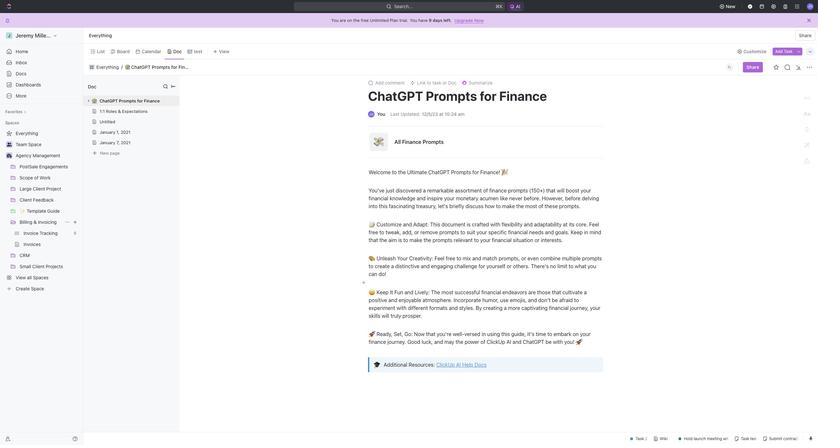Task type: describe. For each thing, give the bounding box(es) containing it.
invoice tracking
[[24, 231, 58, 236]]

for inside 🏦 chatgpt prompts for finance
[[137, 98, 143, 104]]

to down add,
[[404, 238, 408, 244]]

and right mix
[[473, 256, 481, 262]]

create
[[375, 264, 390, 270]]

1 vertical spatial is
[[398, 238, 402, 244]]

go:
[[405, 332, 413, 338]]

a inside 🎨 unleash your creativity: feel free to mix and match prompts, or even combine multiple prompts to create a distinctive and engaging challenge for yourself or others. there's no limit to what you can do!
[[391, 264, 394, 270]]

docs link
[[3, 69, 80, 79]]

postsale engagements
[[20, 164, 68, 170]]

0 vertical spatial everything link
[[87, 32, 114, 40]]

home link
[[3, 46, 80, 57]]

interests.
[[541, 238, 563, 244]]

0 vertical spatial 🏦 chatgpt prompts for finance
[[125, 64, 195, 70]]

1 vertical spatial share
[[747, 64, 760, 70]]

view for view all spaces
[[16, 275, 26, 281]]

add for add comment
[[375, 80, 384, 86]]

how
[[485, 204, 495, 210]]

have
[[419, 18, 428, 23]]

mix
[[463, 256, 471, 262]]

0 horizontal spatial ai
[[456, 362, 461, 368]]

discuss
[[466, 204, 484, 210]]

the inside you've just discovered a remarkable assortment of finance prompts (150+) that will boost your financial knowledge and inspire your monetary acumen like never before. however, before delving into this fascinating treasury, let's briefly discuss how to make the most of these prompts.
[[517, 204, 524, 210]]

1 horizontal spatial &
[[118, 109, 121, 114]]

those
[[538, 290, 551, 296]]

10:24
[[445, 111, 457, 117]]

dropdown menu image
[[725, 62, 735, 73]]

0 horizontal spatial spaces
[[5, 121, 19, 125]]

situation
[[513, 238, 534, 244]]

2021 for january 1, 2021
[[121, 130, 130, 135]]

prompts up assortment
[[451, 170, 471, 176]]

clickup inside the 🚀 ready, set, go: now that you're well-versed in using this guide, it's time to embark on your finance journey. good luck, and may the power of clickup ai and chatgpt be with you! 🚀
[[487, 340, 506, 345]]

and left 'styles.'
[[449, 306, 458, 311]]

ai button
[[507, 2, 525, 11]]

experiment
[[369, 306, 395, 311]]

1 vertical spatial 🏦 chatgpt prompts for finance
[[92, 98, 160, 104]]

small
[[20, 264, 31, 270]]

financial up humor,
[[482, 290, 501, 296]]

and down it
[[389, 298, 398, 304]]

to right welcome
[[392, 170, 397, 176]]

you for you are on the free unlimited plan trial. you have 9 days left. upgrade now
[[331, 18, 339, 23]]

test link
[[193, 47, 202, 56]]

view button
[[211, 44, 232, 59]]

on inside the 🚀 ready, set, go: now that you're well-versed in using this guide, it's time to embark on your finance journey. good luck, and may the power of clickup ai and chatgpt be with you! 🚀
[[573, 332, 579, 338]]

prompts down the 12/5/23
[[423, 139, 444, 145]]

the left aim
[[380, 238, 387, 244]]

add,
[[403, 230, 413, 236]]

1 vertical spatial client
[[20, 197, 32, 203]]

you're
[[437, 332, 452, 338]]

skills
[[369, 313, 381, 319]]

0 horizontal spatial doc
[[88, 84, 96, 89]]

most inside you've just discovered a remarkable assortment of finance prompts (150+) that will boost your financial knowledge and inspire your monetary acumen like never before. however, before delving into this fascinating treasury, let's briefly discuss how to make the most of these prompts.
[[526, 204, 537, 210]]

1 vertical spatial everything
[[96, 64, 119, 70]]

delving
[[582, 196, 599, 202]]

free inside '📝 customize and adapt: this document is crafted with flexibility and adaptability at its core. feel free to tweak, add, or remove prompts to suit your specific financial needs and goals. keep in mind that the aim is to make the prompts relevant to your financial situation or interests.'
[[369, 230, 378, 236]]

share button
[[796, 30, 816, 41]]

chatgpt down comment
[[368, 88, 423, 104]]

add subpage
[[568, 155, 593, 160]]

all
[[395, 139, 401, 145]]

favorites button
[[3, 108, 29, 116]]

endeavors
[[503, 290, 527, 296]]

a down use
[[504, 306, 507, 311]]

0 vertical spatial 🏦
[[125, 65, 130, 70]]

remove
[[421, 230, 438, 236]]

space for team space
[[28, 142, 41, 147]]

to down 🎨
[[369, 264, 374, 270]]

untitled
[[100, 119, 115, 124]]

in inside '📝 customize and adapt: this document is crafted with flexibility and adaptability at its core. feel free to tweak, add, or remove prompts to suit your specific financial needs and goals. keep in mind that the aim is to make the prompts relevant to your financial situation or interests.'
[[584, 230, 589, 236]]

feel inside 🎨 unleash your creativity: feel free to mix and match prompts, or even combine multiple prompts to create a distinctive and engaging challenge for yourself or others. there's no limit to what you can do!
[[435, 256, 445, 262]]

of inside tree
[[34, 175, 38, 181]]

more
[[508, 306, 520, 311]]

fun
[[395, 290, 403, 296]]

dashboards link
[[3, 80, 80, 90]]

agency management link
[[16, 151, 79, 161]]

to down multiple
[[569, 264, 574, 270]]

prompts down calendar
[[152, 64, 170, 70]]

different
[[408, 306, 428, 311]]

new for new
[[726, 4, 736, 9]]

favorites
[[5, 109, 22, 114]]

more button
[[3, 91, 80, 101]]

time
[[536, 332, 546, 338]]

for left finance!
[[473, 170, 479, 176]]

all
[[27, 275, 32, 281]]

feedback
[[33, 197, 54, 203]]

january for january 1, 2021
[[100, 130, 115, 135]]

1 vertical spatial 🏦
[[92, 98, 97, 103]]

distinctive
[[396, 264, 420, 270]]

link to task or doc
[[417, 80, 457, 86]]

you for you
[[377, 111, 385, 117]]

inbox
[[16, 60, 27, 65]]

jm inside dropdown button
[[808, 4, 813, 8]]

make inside '📝 customize and adapt: this document is crafted with flexibility and adaptability at its core. feel free to tweak, add, or remove prompts to suit your specific financial needs and goals. keep in mind that the aim is to make the prompts relevant to your financial situation or interests.'
[[410, 238, 422, 244]]

💸
[[374, 136, 384, 148]]

financial up situation
[[508, 230, 528, 236]]

create space link
[[3, 284, 79, 294]]

left.
[[444, 18, 452, 23]]

client for small
[[32, 264, 45, 270]]

chatgpt down "calendar" link
[[131, 64, 151, 70]]

no
[[550, 264, 556, 270]]

the down remove
[[424, 238, 432, 244]]

and up enjoyable
[[405, 290, 414, 296]]

chatgpt inside 🏦 chatgpt prompts for finance
[[100, 98, 118, 104]]

0 vertical spatial is
[[467, 222, 471, 228]]

postsale engagements link
[[20, 162, 79, 172]]

to inside the 🚀 ready, set, go: now that you're well-versed in using this guide, it's time to embark on your finance journey. good luck, and may the power of clickup ai and chatgpt be with you! 🚀
[[548, 332, 553, 338]]

remarkable
[[427, 188, 454, 194]]

for down doc link
[[171, 64, 177, 70]]

list link
[[96, 47, 105, 56]]

task
[[433, 80, 442, 86]]

expectations
[[122, 109, 148, 114]]

add task
[[776, 49, 793, 54]]

your down specific
[[480, 238, 491, 244]]

0 vertical spatial now
[[475, 17, 484, 23]]

chatgpt up remarkable
[[429, 170, 450, 176]]

user group image
[[7, 143, 12, 147]]

creating
[[484, 306, 503, 311]]

welcome to the ultimate chatgpt prompts for finance! 🎉
[[369, 170, 508, 176]]

to left mix
[[457, 256, 462, 262]]

what
[[575, 264, 587, 270]]

subpage
[[576, 155, 593, 160]]

financial inside you've just discovered a remarkable assortment of finance prompts (150+) that will boost your financial knowledge and inspire your monetary acumen like never before. however, before delving into this fascinating treasury, let's briefly discuss how to make the most of these prompts.
[[369, 196, 389, 202]]

create
[[16, 286, 30, 292]]

2 horizontal spatial you
[[410, 18, 417, 23]]

small client projects
[[20, 264, 63, 270]]

now inside the 🚀 ready, set, go: now that you're well-versed in using this guide, it's time to embark on your finance journey. good luck, and may the power of clickup ai and chatgpt be with you! 🚀
[[414, 332, 425, 338]]

1 vertical spatial jm
[[369, 112, 374, 116]]

like
[[500, 196, 508, 202]]

dashboards
[[16, 82, 41, 88]]

doc inside dropdown button
[[448, 80, 457, 86]]

to up "relevant"
[[461, 230, 466, 236]]

into
[[369, 204, 378, 210]]

miller's
[[35, 33, 53, 39]]

prosper.
[[403, 313, 422, 319]]

relevant
[[454, 238, 473, 244]]

will inside 😄 keep it fun and lively: the most successful financial endeavors are those that cultivate a positive and enjoyable atmosphere. incorporate humor, use emojis, and don't be afraid to experiment with different formats and styles. by creating a more captivating financial journey, your skills will truly prosper.
[[382, 313, 390, 319]]

the
[[431, 290, 440, 296]]

view for view
[[219, 49, 230, 54]]

✨
[[20, 208, 25, 214]]

unlimited
[[370, 18, 389, 23]]

in inside the 🚀 ready, set, go: now that you're well-versed in using this guide, it's time to embark on your finance journey. good luck, and may the power of clickup ai and chatgpt be with you! 🚀
[[482, 332, 486, 338]]

incorporate
[[454, 298, 481, 304]]

add for add subpage
[[568, 155, 575, 160]]

trial.
[[400, 18, 408, 23]]

prompts inside 🎨 unleash your creativity: feel free to mix and match prompts, or even combine multiple prompts to create a distinctive and engaging challenge for yourself or others. there's no limit to what you can do!
[[582, 256, 602, 262]]

with inside the 🚀 ready, set, go: now that you're well-versed in using this guide, it's time to embark on your finance journey. good luck, and may the power of clickup ai and chatgpt be with you! 🚀
[[553, 340, 563, 345]]

your up 'let's'
[[444, 196, 455, 202]]

invoices
[[24, 242, 41, 247]]

guide
[[47, 208, 60, 214]]

keep inside 😄 keep it fun and lively: the most successful financial endeavors are those that cultivate a positive and enjoyable atmosphere. incorporate humor, use emojis, and don't be afraid to experiment with different formats and styles. by creating a more captivating financial journey, your skills will truly prosper.
[[377, 290, 389, 296]]

link
[[417, 80, 426, 86]]

styles.
[[459, 306, 475, 311]]

prompts up 10:24
[[426, 88, 477, 104]]

your down crafted at right
[[477, 230, 487, 236]]

board link
[[116, 47, 130, 56]]

flexibility
[[502, 222, 523, 228]]

for inside 🎨 unleash your creativity: feel free to mix and match prompts, or even combine multiple prompts to create a distinctive and engaging challenge for yourself or others. there's no limit to what you can do!
[[479, 264, 485, 270]]

your up delving
[[581, 188, 592, 194]]

12/5/23
[[422, 111, 438, 117]]

and up add,
[[403, 222, 412, 228]]

journey,
[[570, 306, 589, 311]]

and down creativity:
[[421, 264, 430, 270]]

1 horizontal spatial doc
[[173, 49, 182, 54]]

and down "guide,"
[[513, 340, 522, 345]]

a inside you've just discovered a remarkable assortment of finance prompts (150+) that will boost your financial knowledge and inspire your monetary acumen like never before. however, before delving into this fascinating treasury, let's briefly discuss how to make the most of these prompts.
[[423, 188, 426, 194]]

monetary
[[456, 196, 479, 202]]

that inside '📝 customize and adapt: this document is crafted with flexibility and adaptability at its core. feel free to tweak, add, or remove prompts to suit your specific financial needs and goals. keep in mind that the aim is to make the prompts relevant to your financial situation or interests.'
[[369, 238, 378, 244]]

9
[[429, 18, 432, 23]]

more
[[16, 93, 26, 99]]

calendar link
[[141, 47, 161, 56]]

prompts inside 🏦 chatgpt prompts for finance
[[119, 98, 136, 104]]

a right cultivate
[[584, 290, 587, 296]]

yourself
[[487, 264, 506, 270]]

multiple
[[562, 256, 581, 262]]



Task type: vqa. For each thing, say whether or not it's contained in the screenshot.
finance to the bottom
yes



Task type: locate. For each thing, give the bounding box(es) containing it.
project
[[46, 186, 61, 192]]

keep inside '📝 customize and adapt: this document is crafted with flexibility and adaptability at its core. feel free to tweak, add, or remove prompts to suit your specific financial needs and goals. keep in mind that the aim is to make the prompts relevant to your financial situation or interests.'
[[571, 230, 583, 236]]

0 horizontal spatial are
[[340, 18, 346, 23]]

afraid
[[560, 298, 573, 304]]

tree inside sidebar navigation
[[3, 128, 80, 294]]

everything link up team space "link"
[[3, 128, 79, 139]]

of right power
[[481, 340, 486, 345]]

adaptability
[[534, 222, 562, 228]]

others.
[[513, 264, 530, 270]]

january 7, 2021
[[100, 140, 131, 145]]

1 horizontal spatial most
[[526, 204, 537, 210]]

these
[[545, 204, 558, 210]]

1 vertical spatial spaces
[[33, 275, 49, 281]]

let's
[[438, 204, 448, 210]]

with inside 😄 keep it fun and lively: the most successful financial endeavors are those that cultivate a positive and enjoyable atmosphere. incorporate humor, use emojis, and don't be afraid to experiment with different formats and styles. by creating a more captivating financial journey, your skills will truly prosper.
[[397, 306, 407, 311]]

1 vertical spatial in
[[482, 332, 486, 338]]

add left the "subpage" at the right top of the page
[[568, 155, 575, 160]]

1 horizontal spatial share
[[800, 33, 812, 38]]

0 vertical spatial new
[[726, 4, 736, 9]]

in left using in the bottom of the page
[[482, 332, 486, 338]]

financial down afraid
[[549, 306, 569, 311]]

add inside button
[[776, 49, 783, 54]]

successful
[[455, 290, 480, 296]]

and down you're in the right of the page
[[434, 340, 443, 345]]

discovered
[[396, 188, 422, 194]]

1 vertical spatial most
[[442, 290, 454, 296]]

prompts,
[[499, 256, 520, 262]]

the left ultimate
[[398, 170, 406, 176]]

0 vertical spatial everything
[[89, 33, 112, 38]]

last
[[391, 111, 400, 117]]

am
[[458, 111, 465, 117]]

& inside 'billing & invoicing' link
[[34, 220, 37, 225]]

0 horizontal spatial jm
[[369, 112, 374, 116]]

assortment
[[455, 188, 482, 194]]

1 vertical spatial 🚀
[[576, 340, 583, 345]]

billing & invoicing
[[20, 220, 57, 225]]

guide,
[[512, 332, 526, 338]]

board
[[117, 49, 130, 54]]

view left all
[[16, 275, 26, 281]]

or up others.
[[522, 256, 526, 262]]

enjoyable
[[399, 298, 421, 304]]

1 vertical spatial 2021
[[121, 140, 131, 145]]

docs down inbox
[[16, 71, 26, 76]]

on up you!
[[573, 332, 579, 338]]

0 horizontal spatial keep
[[377, 290, 389, 296]]

additional resources: clickup ai help docs
[[384, 362, 487, 368]]

2021 right 7,
[[121, 140, 131, 145]]

most inside 😄 keep it fun and lively: the most successful financial endeavors are those that cultivate a positive and enjoyable atmosphere. incorporate humor, use emojis, and don't be afraid to experiment with different formats and styles. by creating a more captivating financial journey, your skills will truly prosper.
[[442, 290, 454, 296]]

client down the large
[[20, 197, 32, 203]]

0 horizontal spatial will
[[382, 313, 390, 319]]

0 horizontal spatial clickup
[[437, 362, 455, 368]]

everything link inside tree
[[3, 128, 79, 139]]

management
[[33, 153, 60, 158]]

that inside the 🚀 ready, set, go: now that you're well-versed in using this guide, it's time to embark on your finance journey. good luck, and may the power of clickup ai and chatgpt be with you! 🚀
[[426, 332, 436, 338]]

to right how
[[496, 204, 501, 210]]

& right billing
[[34, 220, 37, 225]]

1 horizontal spatial new
[[726, 4, 736, 9]]

0 vertical spatial free
[[361, 18, 369, 23]]

finance inside 🏦 chatgpt prompts for finance
[[144, 98, 160, 104]]

add inside "button"
[[568, 155, 575, 160]]

🚀
[[369, 332, 375, 338], [576, 340, 583, 345]]

be inside 😄 keep it fun and lively: the most successful financial endeavors are those that cultivate a positive and enjoyable atmosphere. incorporate humor, use emojis, and don't be afraid to experiment with different formats and styles. by creating a more captivating financial journey, your skills will truly prosper.
[[552, 298, 558, 304]]

ai inside ai button
[[516, 4, 521, 9]]

0 horizontal spatial customize
[[377, 222, 402, 228]]

doc
[[173, 49, 182, 54], [448, 80, 457, 86], [88, 84, 96, 89]]

that up luck,
[[426, 332, 436, 338]]

set,
[[394, 332, 403, 338]]

space up "agency management"
[[28, 142, 41, 147]]

finance inside you've just discovered a remarkable assortment of finance prompts (150+) that will boost your financial knowledge and inspire your monetary acumen like never before. however, before delving into this fascinating treasury, let's briefly discuss how to make the most of these prompts.
[[490, 188, 507, 194]]

add for add task
[[776, 49, 783, 54]]

1 horizontal spatial keep
[[571, 230, 583, 236]]

finance inside the 🚀 ready, set, go: now that you're well-versed in using this guide, it's time to embark on your finance journey. good luck, and may the power of clickup ai and chatgpt be with you! 🚀
[[369, 340, 386, 345]]

1 horizontal spatial feel
[[590, 222, 599, 228]]

needs
[[530, 230, 544, 236]]

0 vertical spatial clickup
[[487, 340, 506, 345]]

new page
[[100, 150, 120, 156]]

0 horizontal spatial this
[[379, 204, 388, 210]]

chatgpt up roles
[[100, 98, 118, 104]]

view all spaces link
[[3, 273, 79, 283]]

new inside button
[[726, 4, 736, 9]]

space for create space
[[31, 286, 44, 292]]

are inside the you are on the free unlimited plan trial. you have 9 days left. upgrade now
[[340, 18, 346, 23]]

🏦 chatgpt prompts for finance down calendar
[[125, 64, 195, 70]]

0 horizontal spatial you
[[331, 18, 339, 23]]

or right task on the right top of page
[[443, 80, 447, 86]]

everything link up list
[[87, 32, 114, 40]]

1 vertical spatial be
[[546, 340, 552, 345]]

jeremy miller's workspace, , element
[[6, 32, 12, 39]]

or down needs
[[535, 238, 540, 244]]

client for large
[[33, 186, 45, 192]]

tree
[[3, 128, 80, 294]]

everything up team space
[[16, 131, 38, 136]]

at left 10:24
[[439, 111, 444, 117]]

🏦 chatgpt prompts for finance
[[125, 64, 195, 70], [92, 98, 160, 104]]

of up acumen
[[483, 188, 488, 194]]

will up however,
[[557, 188, 565, 194]]

clickup left help
[[437, 362, 455, 368]]

🏦 chatgpt prompts for finance up 1:1 roles & expectations
[[92, 98, 160, 104]]

📝
[[369, 222, 375, 228]]

this inside the 🚀 ready, set, go: now that you're well-versed in using this guide, it's time to embark on your finance journey. good luck, and may the power of clickup ai and chatgpt be with you! 🚀
[[502, 332, 510, 338]]

0 vertical spatial space
[[28, 142, 41, 147]]

1 vertical spatial everything link
[[96, 64, 119, 70]]

add task button
[[773, 48, 796, 55]]

1 vertical spatial at
[[563, 222, 568, 228]]

of left 'these'
[[539, 204, 544, 210]]

tree containing everything
[[3, 128, 80, 294]]

0 vertical spatial make
[[502, 204, 515, 210]]

billing
[[20, 220, 32, 225]]

large client project
[[20, 186, 61, 192]]

1 vertical spatial customize
[[377, 222, 402, 228]]

1 horizontal spatial at
[[563, 222, 568, 228]]

(150+)
[[530, 188, 545, 194]]

invoicing
[[38, 220, 57, 225]]

financial
[[369, 196, 389, 202], [508, 230, 528, 236], [492, 238, 512, 244], [482, 290, 501, 296], [549, 306, 569, 311]]

chatgpt
[[131, 64, 151, 70], [368, 88, 423, 104], [100, 98, 118, 104], [429, 170, 450, 176], [523, 340, 545, 345]]

to down suit
[[474, 238, 479, 244]]

1 2021 from the top
[[121, 130, 130, 135]]

0 vertical spatial most
[[526, 204, 537, 210]]

to up journey,
[[575, 298, 579, 304]]

1 horizontal spatial are
[[529, 290, 536, 296]]

most
[[526, 204, 537, 210], [442, 290, 454, 296]]

0 horizontal spatial 🚀
[[369, 332, 375, 338]]

6
[[74, 231, 76, 236]]

for down the summarize
[[480, 88, 497, 104]]

financial down you've
[[369, 196, 389, 202]]

1 horizontal spatial is
[[467, 222, 471, 228]]

to left "tweak,"
[[380, 230, 384, 236]]

chatgpt inside the 🚀 ready, set, go: now that you're well-versed in using this guide, it's time to embark on your finance journey. good luck, and may the power of clickup ai and chatgpt be with you! 🚀
[[523, 340, 545, 345]]

the down 'well-'
[[456, 340, 464, 345]]

2 january from the top
[[100, 140, 115, 145]]

0 vertical spatial client
[[33, 186, 45, 192]]

prompts up never at the top
[[508, 188, 528, 194]]

this
[[379, 204, 388, 210], [502, 332, 510, 338]]

finance up like
[[490, 188, 507, 194]]

free inside 🎨 unleash your creativity: feel free to mix and match prompts, or even combine multiple prompts to create a distinctive and engaging challenge for yourself or others. there's no limit to what you can do!
[[446, 256, 455, 262]]

chatgpt down it's
[[523, 340, 545, 345]]

now right upgrade
[[475, 17, 484, 23]]

1 horizontal spatial ai
[[507, 340, 512, 345]]

now up good
[[414, 332, 425, 338]]

2 vertical spatial free
[[446, 256, 455, 262]]

2 horizontal spatial free
[[446, 256, 455, 262]]

docs inside sidebar navigation
[[16, 71, 26, 76]]

for down the match
[[479, 264, 485, 270]]

clickup down using in the bottom of the page
[[487, 340, 506, 345]]

2 2021 from the top
[[121, 140, 131, 145]]

2 horizontal spatial ai
[[516, 4, 521, 9]]

january 1, 2021
[[100, 130, 130, 135]]

1 horizontal spatial 🚀
[[576, 340, 583, 345]]

1 vertical spatial new
[[100, 150, 109, 156]]

and inside you've just discovered a remarkable assortment of finance prompts (150+) that will boost your financial knowledge and inspire your monetary acumen like never before. however, before delving into this fascinating treasury, let's briefly discuss how to make the most of these prompts.
[[417, 196, 426, 202]]

positive
[[369, 298, 387, 304]]

1 vertical spatial will
[[382, 313, 390, 319]]

on inside the you are on the free unlimited plan trial. you have 9 days left. upgrade now
[[347, 18, 352, 23]]

0 horizontal spatial with
[[397, 306, 407, 311]]

and up the treasury,
[[417, 196, 426, 202]]

prompts down document
[[440, 230, 459, 236]]

to right link
[[427, 80, 432, 86]]

of left work
[[34, 175, 38, 181]]

1 vertical spatial view
[[16, 275, 26, 281]]

engaging
[[431, 264, 453, 270]]

your inside the 🚀 ready, set, go: now that you're well-versed in using this guide, it's time to embark on your finance journey. good luck, and may the power of clickup ai and chatgpt be with you! 🚀
[[580, 332, 591, 338]]

jeremy
[[16, 33, 34, 39]]

prompts up the you
[[582, 256, 602, 262]]

invoice tracking link
[[24, 228, 71, 239]]

2 vertical spatial everything link
[[3, 128, 79, 139]]

free down 📝
[[369, 230, 378, 236]]

0 vertical spatial customize
[[744, 49, 767, 54]]

this inside you've just discovered a remarkable assortment of finance prompts (150+) that will boost your financial knowledge and inspire your monetary acumen like never before. however, before delving into this fascinating treasury, let's briefly discuss how to make the most of these prompts.
[[379, 204, 388, 210]]

scope of work link
[[20, 173, 79, 183]]

1 vertical spatial clickup
[[437, 362, 455, 368]]

this right using in the bottom of the page
[[502, 332, 510, 338]]

doc left test link
[[173, 49, 182, 54]]

share inside share button
[[800, 33, 812, 38]]

1 horizontal spatial docs
[[475, 362, 487, 368]]

0 vertical spatial feel
[[590, 222, 599, 228]]

roles
[[106, 109, 117, 114]]

0 horizontal spatial on
[[347, 18, 352, 23]]

0 horizontal spatial at
[[439, 111, 444, 117]]

most down before.
[[526, 204, 537, 210]]

jeremy miller's workspace
[[16, 33, 81, 39]]

your inside 😄 keep it fun and lively: the most successful financial endeavors are those that cultivate a positive and enjoyable atmosphere. incorporate humor, use emojis, and don't be afraid to experiment with different formats and styles. by creating a more captivating financial journey, your skills will truly prosper.
[[590, 306, 601, 311]]

do!
[[379, 272, 386, 277]]

feel
[[590, 222, 599, 228], [435, 256, 445, 262]]

the down never at the top
[[517, 204, 524, 210]]

test
[[194, 49, 202, 54]]

0 horizontal spatial share
[[747, 64, 760, 70]]

1 january from the top
[[100, 130, 115, 135]]

tweak,
[[386, 230, 401, 236]]

customize left add task
[[744, 49, 767, 54]]

😄 keep it fun and lively: the most successful financial endeavors are those that cultivate a positive and enjoyable atmosphere. incorporate humor, use emojis, and don't be afraid to experiment with different formats and styles. by creating a more captivating financial journey, your skills will truly prosper.
[[369, 290, 602, 319]]

that inside you've just discovered a remarkable assortment of finance prompts (150+) that will boost your financial knowledge and inspire your monetary acumen like never before. however, before delving into this fascinating treasury, let's briefly discuss how to make the most of these prompts.
[[547, 188, 556, 194]]

0 vertical spatial at
[[439, 111, 444, 117]]

1 vertical spatial add
[[375, 80, 384, 86]]

finance!
[[481, 170, 501, 176]]

the
[[353, 18, 360, 23], [398, 170, 406, 176], [517, 204, 524, 210], [380, 238, 387, 244], [424, 238, 432, 244], [456, 340, 464, 345]]

doc link
[[172, 47, 182, 56]]

0 horizontal spatial &
[[34, 220, 37, 225]]

is right aim
[[398, 238, 402, 244]]

0 vertical spatial are
[[340, 18, 346, 23]]

add left task
[[776, 49, 783, 54]]

view
[[219, 49, 230, 54], [16, 275, 26, 281]]

its
[[569, 222, 575, 228]]

1 horizontal spatial finance
[[490, 188, 507, 194]]

plan
[[390, 18, 399, 23]]

are
[[340, 18, 346, 23], [529, 290, 536, 296]]

1 vertical spatial are
[[529, 290, 536, 296]]

core.
[[576, 222, 588, 228]]

prompts down remove
[[433, 238, 453, 244]]

on left unlimited
[[347, 18, 352, 23]]

lively:
[[415, 290, 430, 296]]

2 horizontal spatial add
[[776, 49, 783, 54]]

of inside the 🚀 ready, set, go: now that you're well-versed in using this guide, it's time to embark on your finance journey. good luck, and may the power of clickup ai and chatgpt be with you! 🚀
[[481, 340, 486, 345]]

keep
[[571, 230, 583, 236], [377, 290, 389, 296]]

are inside 😄 keep it fun and lively: the most successful financial endeavors are those that cultivate a positive and enjoyable atmosphere. incorporate humor, use emojis, and don't be afraid to experiment with different formats and styles. by creating a more captivating financial journey, your skills will truly prosper.
[[529, 290, 536, 296]]

before.
[[524, 196, 541, 202]]

1 horizontal spatial add
[[568, 155, 575, 160]]

before
[[565, 196, 581, 202]]

space inside "link"
[[28, 142, 41, 147]]

ai inside the 🚀 ready, set, go: now that you're well-versed in using this guide, it's time to embark on your finance journey. good luck, and may the power of clickup ai and chatgpt be with you! 🚀
[[507, 340, 512, 345]]

1 horizontal spatial in
[[584, 230, 589, 236]]

will inside you've just discovered a remarkable assortment of finance prompts (150+) that will boost your financial knowledge and inspire your monetary acumen like never before. however, before delving into this fascinating treasury, let's briefly discuss how to make the most of these prompts.
[[557, 188, 565, 194]]

everything inside tree
[[16, 131, 38, 136]]

free left unlimited
[[361, 18, 369, 23]]

docs right help
[[475, 362, 487, 368]]

with inside '📝 customize and adapt: this document is crafted with flexibility and adaptability at its core. feel free to tweak, add, or remove prompts to suit your specific financial needs and goals. keep in mind that the aim is to make the prompts relevant to your financial situation or interests.'
[[491, 222, 501, 228]]

the left unlimited
[[353, 18, 360, 23]]

doc up chatgpt prompts for finance
[[448, 80, 457, 86]]

0 vertical spatial share
[[800, 33, 812, 38]]

new for new page
[[100, 150, 109, 156]]

business time image
[[7, 154, 12, 158]]

adapt:
[[414, 222, 429, 228]]

that up however,
[[547, 188, 556, 194]]

0 vertical spatial 🚀
[[369, 332, 375, 338]]

be down time
[[546, 340, 552, 345]]

summarize button
[[459, 78, 495, 88]]

to inside dropdown button
[[427, 80, 432, 86]]

january
[[100, 130, 115, 135], [100, 140, 115, 145]]

1 horizontal spatial be
[[552, 298, 558, 304]]

0 vertical spatial on
[[347, 18, 352, 23]]

🚀 ready, set, go: now that you're well-versed in using this guide, it's time to embark on your finance journey. good luck, and may the power of clickup ai and chatgpt be with you! 🚀
[[369, 332, 592, 345]]

and up the captivating
[[528, 298, 537, 304]]

january for january 7, 2021
[[100, 140, 115, 145]]

or down 'adapt:'
[[414, 230, 419, 236]]

template
[[27, 208, 46, 214]]

⌘k
[[496, 4, 503, 9]]

0 horizontal spatial docs
[[16, 71, 26, 76]]

treasury,
[[416, 204, 437, 210]]

feel up mind
[[590, 222, 599, 228]]

1 vertical spatial feel
[[435, 256, 445, 262]]

january up new page
[[100, 140, 115, 145]]

share down jm dropdown button
[[800, 33, 812, 38]]

view inside tree
[[16, 275, 26, 281]]

1 horizontal spatial 🏦
[[125, 65, 130, 70]]

your right embark
[[580, 332, 591, 338]]

prompts up 1:1 roles & expectations
[[119, 98, 136, 104]]

2 horizontal spatial doc
[[448, 80, 457, 86]]

1 vertical spatial make
[[410, 238, 422, 244]]

0 vertical spatial will
[[557, 188, 565, 194]]

in down core.
[[584, 230, 589, 236]]

formats
[[430, 306, 448, 311]]

feel inside '📝 customize and adapt: this document is crafted with flexibility and adaptability at its core. feel free to tweak, add, or remove prompts to suit your specific financial needs and goals. keep in mind that the aim is to make the prompts relevant to your financial situation or interests.'
[[590, 222, 599, 228]]

0 vertical spatial &
[[118, 109, 121, 114]]

prompts inside you've just discovered a remarkable assortment of finance prompts (150+) that will boost your financial knowledge and inspire your monetary acumen like never before. however, before delving into this fascinating treasury, let's briefly discuss how to make the most of these prompts.
[[508, 188, 528, 194]]

1 vertical spatial with
[[397, 306, 407, 311]]

2 horizontal spatial with
[[553, 340, 563, 345]]

1 horizontal spatial on
[[573, 332, 579, 338]]

to inside you've just discovered a remarkable assortment of finance prompts (150+) that will boost your financial knowledge and inspire your monetary acumen like never before. however, before delving into this fascinating treasury, let's briefly discuss how to make the most of these prompts.
[[496, 204, 501, 210]]

document
[[442, 222, 466, 228]]

free inside the you are on the free unlimited plan trial. you have 9 days left. upgrade now
[[361, 18, 369, 23]]

that inside 😄 keep it fun and lively: the most successful financial endeavors are those that cultivate a positive and enjoyable atmosphere. incorporate humor, use emojis, and don't be afraid to experiment with different formats and styles. by creating a more captivating financial journey, your skills will truly prosper.
[[552, 290, 562, 296]]

the inside the you are on the free unlimited plan trial. you have 9 days left. upgrade now
[[353, 18, 360, 23]]

be inside the 🚀 ready, set, go: now that you're well-versed in using this guide, it's time to embark on your finance journey. good luck, and may the power of clickup ai and chatgpt be with you! 🚀
[[546, 340, 552, 345]]

1 horizontal spatial with
[[491, 222, 501, 228]]

2021 for january 7, 2021
[[121, 140, 131, 145]]

make inside you've just discovered a remarkable assortment of finance prompts (150+) that will boost your financial knowledge and inspire your monetary acumen like never before. however, before delving into this fascinating treasury, let's briefly discuss how to make the most of these prompts.
[[502, 204, 515, 210]]

or
[[443, 80, 447, 86], [414, 230, 419, 236], [535, 238, 540, 244], [522, 256, 526, 262], [507, 264, 512, 270]]

0 vertical spatial january
[[100, 130, 115, 135]]

scope
[[20, 175, 33, 181]]

space down view all spaces link
[[31, 286, 44, 292]]

spaces down the small client projects
[[33, 275, 49, 281]]

0 horizontal spatial add
[[375, 80, 384, 86]]

financial down specific
[[492, 238, 512, 244]]

client up view all spaces link
[[32, 264, 45, 270]]

your
[[581, 188, 592, 194], [444, 196, 455, 202], [477, 230, 487, 236], [480, 238, 491, 244], [590, 306, 601, 311], [580, 332, 591, 338]]

0 horizontal spatial most
[[442, 290, 454, 296]]

0 horizontal spatial finance
[[369, 340, 386, 345]]

or inside dropdown button
[[443, 80, 447, 86]]

0 horizontal spatial 🏦
[[92, 98, 97, 103]]

1 vertical spatial this
[[502, 332, 510, 338]]

crafted
[[472, 222, 489, 228]]

0 horizontal spatial in
[[482, 332, 486, 338]]

sidebar navigation
[[0, 28, 85, 446]]

keep left it
[[377, 290, 389, 296]]

2 vertical spatial everything
[[16, 131, 38, 136]]

1 horizontal spatial free
[[369, 230, 378, 236]]

1 vertical spatial space
[[31, 286, 44, 292]]

add left comment
[[375, 80, 384, 86]]

and up needs
[[524, 222, 533, 228]]

and down adaptability
[[545, 230, 554, 236]]

free up 'engaging' on the right bottom of the page
[[446, 256, 455, 262]]

may
[[445, 340, 455, 345]]

at inside '📝 customize and adapt: this document is crafted with flexibility and adaptability at its core. feel free to tweak, add, or remove prompts to suit your specific financial needs and goals. keep in mind that the aim is to make the prompts relevant to your financial situation or interests.'
[[563, 222, 568, 228]]

well-
[[453, 332, 465, 338]]

however,
[[542, 196, 564, 202]]

view inside button
[[219, 49, 230, 54]]

customize inside '📝 customize and adapt: this document is crafted with flexibility and adaptability at its core. feel free to tweak, add, or remove prompts to suit your specific financial needs and goals. keep in mind that the aim is to make the prompts relevant to your financial situation or interests.'
[[377, 222, 402, 228]]

versed
[[465, 332, 481, 338]]

last updated: 12/5/23 at 10:24 am
[[391, 111, 465, 117]]

the inside the 🚀 ready, set, go: now that you're well-versed in using this guide, it's time to embark on your finance journey. good luck, and may the power of clickup ai and chatgpt be with you! 🚀
[[456, 340, 464, 345]]

or down prompts,
[[507, 264, 512, 270]]

customize inside button
[[744, 49, 767, 54]]

docs
[[16, 71, 26, 76], [475, 362, 487, 368]]

prompts
[[152, 64, 170, 70], [426, 88, 477, 104], [119, 98, 136, 104], [423, 139, 444, 145], [451, 170, 471, 176]]

to inside 😄 keep it fun and lively: the most successful financial endeavors are those that cultivate a positive and enjoyable atmosphere. incorporate humor, use emojis, and don't be afraid to experiment with different formats and styles. by creating a more captivating financial journey, your skills will truly prosper.
[[575, 298, 579, 304]]

1 horizontal spatial now
[[475, 17, 484, 23]]

2 vertical spatial ai
[[456, 362, 461, 368]]

0 horizontal spatial now
[[414, 332, 425, 338]]

🏦
[[125, 65, 130, 70], [92, 98, 97, 103]]

make down like
[[502, 204, 515, 210]]

ready,
[[377, 332, 393, 338]]

welcome
[[369, 170, 391, 176]]

spaces inside tree
[[33, 275, 49, 281]]

1 vertical spatial free
[[369, 230, 378, 236]]

of
[[34, 175, 38, 181], [483, 188, 488, 194], [539, 204, 544, 210], [481, 340, 486, 345]]

📝 customize and adapt: this document is crafted with flexibility and adaptability at its core. feel free to tweak, add, or remove prompts to suit your specific financial needs and goals. keep in mind that the aim is to make the prompts relevant to your financial situation or interests.
[[369, 222, 603, 244]]

good
[[408, 340, 421, 345]]

1 horizontal spatial will
[[557, 188, 565, 194]]



